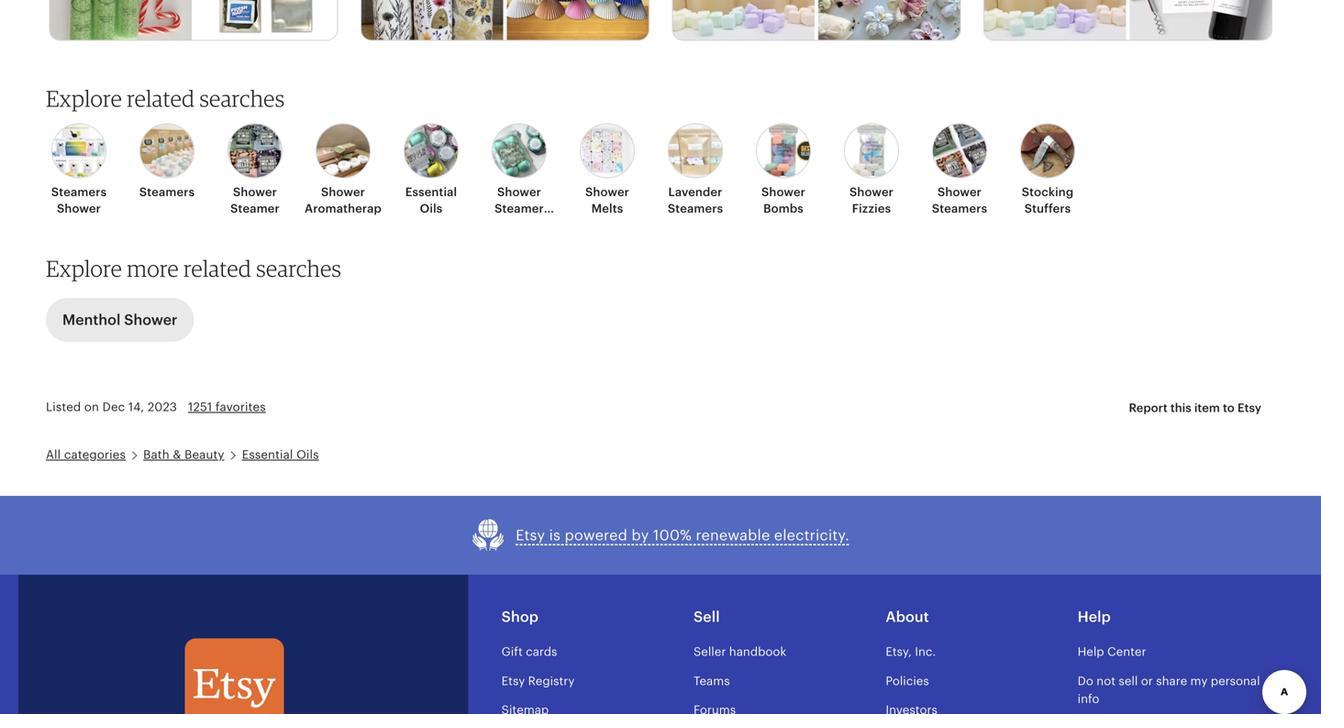Task type: vqa. For each thing, say whether or not it's contained in the screenshot.
Gift cards
yes



Task type: describe. For each thing, give the bounding box(es) containing it.
electricity.
[[774, 528, 850, 544]]

to
[[1223, 401, 1235, 415]]

oils inside essential oils
[[420, 202, 443, 216]]

shower steamer sinus link
[[481, 123, 558, 232]]

menthol shower
[[62, 312, 178, 328]]

etsy for etsy is powered by 100% renewable electricity.
[[516, 528, 545, 544]]

steamer for shower steamer sinus
[[495, 202, 544, 216]]

by
[[632, 528, 649, 544]]

explore related searches region
[[35, 85, 1286, 250]]

stocking stuffers
[[1022, 185, 1074, 216]]

steamers link
[[128, 123, 206, 201]]

shower steamer link
[[217, 123, 294, 217]]

handbook
[[729, 646, 787, 659]]

lavender steamers link
[[657, 123, 734, 217]]

0 horizontal spatial essential
[[242, 448, 293, 462]]

sell
[[1119, 675, 1138, 688]]

1 vertical spatial searches
[[256, 255, 341, 282]]

0 horizontal spatial oils
[[296, 448, 319, 462]]

steamers shower link
[[40, 123, 117, 217]]

lavender
[[668, 185, 723, 199]]

related inside region
[[127, 85, 195, 112]]

1251
[[188, 400, 212, 414]]

fizzies
[[852, 202, 891, 216]]

menthol
[[62, 312, 121, 328]]

info
[[1078, 693, 1100, 706]]

shower melts link
[[569, 123, 646, 217]]

searches inside region
[[200, 85, 285, 112]]

dec
[[102, 400, 125, 414]]

shower inside steamers shower
[[57, 202, 101, 216]]

more
[[127, 255, 179, 282]]

etsy is powered by 100% renewable electricity.
[[516, 528, 850, 544]]

etsy is powered by 100% renewable electricity. button
[[472, 519, 850, 553]]

about
[[886, 609, 929, 626]]

cards
[[526, 646, 557, 659]]

report this item to etsy button
[[1115, 392, 1275, 425]]

shower bombs
[[762, 185, 806, 216]]

personal
[[1211, 675, 1260, 688]]

melts
[[591, 202, 623, 216]]

seller handbook link
[[694, 646, 787, 659]]

shower aromatherapy link
[[305, 123, 388, 217]]

explore for explore more related searches
[[46, 255, 122, 282]]

shower for shower fizzies
[[850, 185, 894, 199]]

shower for shower steamers
[[938, 185, 982, 199]]

shower steamer
[[230, 185, 280, 216]]

report
[[1129, 401, 1168, 415]]

listed
[[46, 400, 81, 414]]

1 vertical spatial related
[[184, 255, 252, 282]]

shower fizzies link
[[833, 123, 910, 217]]

aromatherapy
[[305, 202, 388, 216]]

help center
[[1078, 646, 1146, 659]]

lavender steamers
[[668, 185, 723, 216]]

100%
[[653, 528, 692, 544]]

etsy inside report this item to etsy button
[[1238, 401, 1262, 415]]

all categories link
[[46, 448, 126, 462]]

etsy,
[[886, 646, 912, 659]]

gift
[[502, 646, 523, 659]]

inc.
[[915, 646, 936, 659]]

shower for shower steamer
[[233, 185, 277, 199]]

steamer for shower steamer
[[230, 202, 280, 216]]

all categories
[[46, 448, 126, 462]]

explore more related searches
[[46, 255, 341, 282]]

essential oils inside the explore related searches region
[[405, 185, 457, 216]]

shower melts
[[585, 185, 629, 216]]

1251 favorites
[[188, 400, 266, 414]]

policies link
[[886, 675, 929, 688]]

policies
[[886, 675, 929, 688]]

14,
[[128, 400, 144, 414]]



Task type: locate. For each thing, give the bounding box(es) containing it.
etsy, inc.
[[886, 646, 936, 659]]

shower steamers link
[[921, 123, 998, 217]]

explore inside region
[[46, 85, 122, 112]]

related
[[127, 85, 195, 112], [184, 255, 252, 282]]

0 vertical spatial help
[[1078, 609, 1111, 626]]

gift cards link
[[502, 646, 557, 659]]

not
[[1097, 675, 1116, 688]]

listed on dec 14, 2023
[[46, 400, 177, 414]]

shower bombs link
[[745, 123, 822, 217]]

2 vertical spatial etsy
[[502, 675, 525, 688]]

help up do
[[1078, 646, 1104, 659]]

1 vertical spatial explore
[[46, 255, 122, 282]]

essential
[[405, 185, 457, 199], [242, 448, 293, 462]]

essential oils
[[405, 185, 457, 216], [242, 448, 319, 462]]

essential inside the explore related searches region
[[405, 185, 457, 199]]

2 help from the top
[[1078, 646, 1104, 659]]

essential oils link for shower steamer link
[[393, 123, 470, 217]]

teams link
[[694, 675, 730, 688]]

related up "steamers" link
[[127, 85, 195, 112]]

explore for explore related searches
[[46, 85, 122, 112]]

essential down favorites
[[242, 448, 293, 462]]

etsy for etsy registry
[[502, 675, 525, 688]]

bath & beauty link
[[143, 448, 224, 462]]

shower inside shower steamer
[[233, 185, 277, 199]]

etsy inside etsy is powered by 100% renewable electricity. button
[[516, 528, 545, 544]]

explore
[[46, 85, 122, 112], [46, 255, 122, 282]]

0 horizontal spatial essential oils
[[242, 448, 319, 462]]

bath & beauty
[[143, 448, 224, 462]]

0 vertical spatial essential
[[405, 185, 457, 199]]

shop
[[502, 609, 539, 626]]

beauty
[[184, 448, 224, 462]]

1 vertical spatial essential oils
[[242, 448, 319, 462]]

1 vertical spatial oils
[[296, 448, 319, 462]]

0 vertical spatial explore
[[46, 85, 122, 112]]

center
[[1107, 646, 1146, 659]]

explore up steamers shower link on the top of the page
[[46, 85, 122, 112]]

1 horizontal spatial steamer
[[495, 202, 544, 216]]

1 horizontal spatial essential oils
[[405, 185, 457, 216]]

shower fizzies
[[850, 185, 894, 216]]

help for help
[[1078, 609, 1111, 626]]

this
[[1171, 401, 1192, 415]]

etsy right to
[[1238, 401, 1262, 415]]

registry
[[528, 675, 575, 688]]

etsy, inc. link
[[886, 646, 936, 659]]

shower for shower bombs
[[762, 185, 806, 199]]

shower inside shower steamer sinus
[[497, 185, 541, 199]]

favorites
[[216, 400, 266, 414]]

shower for shower melts
[[585, 185, 629, 199]]

0 vertical spatial oils
[[420, 202, 443, 216]]

bombs
[[763, 202, 804, 216]]

1 help from the top
[[1078, 609, 1111, 626]]

essential oils link for bath & beauty link
[[242, 448, 319, 462]]

stocking
[[1022, 185, 1074, 199]]

steamers
[[51, 185, 107, 199], [139, 185, 195, 199], [668, 202, 723, 216], [932, 202, 987, 216]]

1 explore from the top
[[46, 85, 122, 112]]

seller
[[694, 646, 726, 659]]

2 explore from the top
[[46, 255, 122, 282]]

1 horizontal spatial essential oils link
[[393, 123, 470, 217]]

1 vertical spatial etsy
[[516, 528, 545, 544]]

share
[[1156, 675, 1187, 688]]

help
[[1078, 609, 1111, 626], [1078, 646, 1104, 659]]

bath
[[143, 448, 170, 462]]

&
[[173, 448, 181, 462]]

my
[[1191, 675, 1208, 688]]

essential right shower aromatherapy
[[405, 185, 457, 199]]

steamer
[[230, 202, 280, 216], [495, 202, 544, 216]]

searches up shower steamer link
[[200, 85, 285, 112]]

searches
[[200, 85, 285, 112], [256, 255, 341, 282]]

searches down aromatherapy
[[256, 255, 341, 282]]

stuffers
[[1025, 202, 1071, 216]]

essential oils link right shower aromatherapy link
[[393, 123, 470, 217]]

0 vertical spatial related
[[127, 85, 195, 112]]

shower for shower steamer sinus
[[497, 185, 541, 199]]

menthol shower link
[[46, 298, 194, 342]]

teams
[[694, 675, 730, 688]]

etsy down gift
[[502, 675, 525, 688]]

seller handbook
[[694, 646, 787, 659]]

explore related searches
[[46, 85, 285, 112]]

shower
[[233, 185, 277, 199], [321, 185, 365, 199], [497, 185, 541, 199], [585, 185, 629, 199], [762, 185, 806, 199], [850, 185, 894, 199], [938, 185, 982, 199], [57, 202, 101, 216], [124, 312, 178, 328]]

steamer up explore more related searches
[[230, 202, 280, 216]]

stocking stuffers link
[[1009, 123, 1086, 217]]

do not sell or share my personal info
[[1078, 675, 1260, 706]]

all
[[46, 448, 61, 462]]

2 steamer from the left
[[495, 202, 544, 216]]

shower inside shower aromatherapy
[[321, 185, 365, 199]]

1 vertical spatial help
[[1078, 646, 1104, 659]]

etsy
[[1238, 401, 1262, 415], [516, 528, 545, 544], [502, 675, 525, 688]]

1 vertical spatial essential
[[242, 448, 293, 462]]

shower aromatherapy
[[305, 185, 388, 216]]

is
[[549, 528, 561, 544]]

help up help center link
[[1078, 609, 1111, 626]]

essential oils down favorites
[[242, 448, 319, 462]]

shower inside shower steamers
[[938, 185, 982, 199]]

steamers shower
[[51, 185, 107, 216]]

2023
[[148, 400, 177, 414]]

shower steamer sinus
[[495, 185, 544, 232]]

categories
[[64, 448, 126, 462]]

etsy left is
[[516, 528, 545, 544]]

0 vertical spatial searches
[[200, 85, 285, 112]]

help for help center
[[1078, 646, 1104, 659]]

renewable
[[696, 528, 770, 544]]

do not sell or share my personal info link
[[1078, 675, 1260, 706]]

1251 favorites link
[[188, 400, 266, 414]]

do
[[1078, 675, 1094, 688]]

0 vertical spatial essential oils link
[[393, 123, 470, 217]]

essential oils right shower aromatherapy
[[405, 185, 457, 216]]

oils
[[420, 202, 443, 216], [296, 448, 319, 462]]

shower for shower aromatherapy
[[321, 185, 365, 199]]

steamer up sinus
[[495, 202, 544, 216]]

sell
[[694, 609, 720, 626]]

gift cards
[[502, 646, 557, 659]]

or
[[1141, 675, 1153, 688]]

essential oils link down favorites
[[242, 448, 319, 462]]

essential oils link
[[393, 123, 470, 217], [242, 448, 319, 462]]

1 vertical spatial essential oils link
[[242, 448, 319, 462]]

0 horizontal spatial essential oils link
[[242, 448, 319, 462]]

etsy registry link
[[502, 675, 575, 688]]

shower steamers
[[932, 185, 987, 216]]

etsy registry
[[502, 675, 575, 688]]

report this item to etsy
[[1129, 401, 1262, 415]]

item
[[1194, 401, 1220, 415]]

on
[[84, 400, 99, 414]]

0 vertical spatial essential oils
[[405, 185, 457, 216]]

related right more
[[184, 255, 252, 282]]

0 horizontal spatial steamer
[[230, 202, 280, 216]]

help center link
[[1078, 646, 1146, 659]]

sinus
[[503, 219, 535, 232]]

powered
[[565, 528, 628, 544]]

0 vertical spatial etsy
[[1238, 401, 1262, 415]]

1 steamer from the left
[[230, 202, 280, 216]]

1 horizontal spatial oils
[[420, 202, 443, 216]]

1 horizontal spatial essential
[[405, 185, 457, 199]]

explore up menthol
[[46, 255, 122, 282]]



